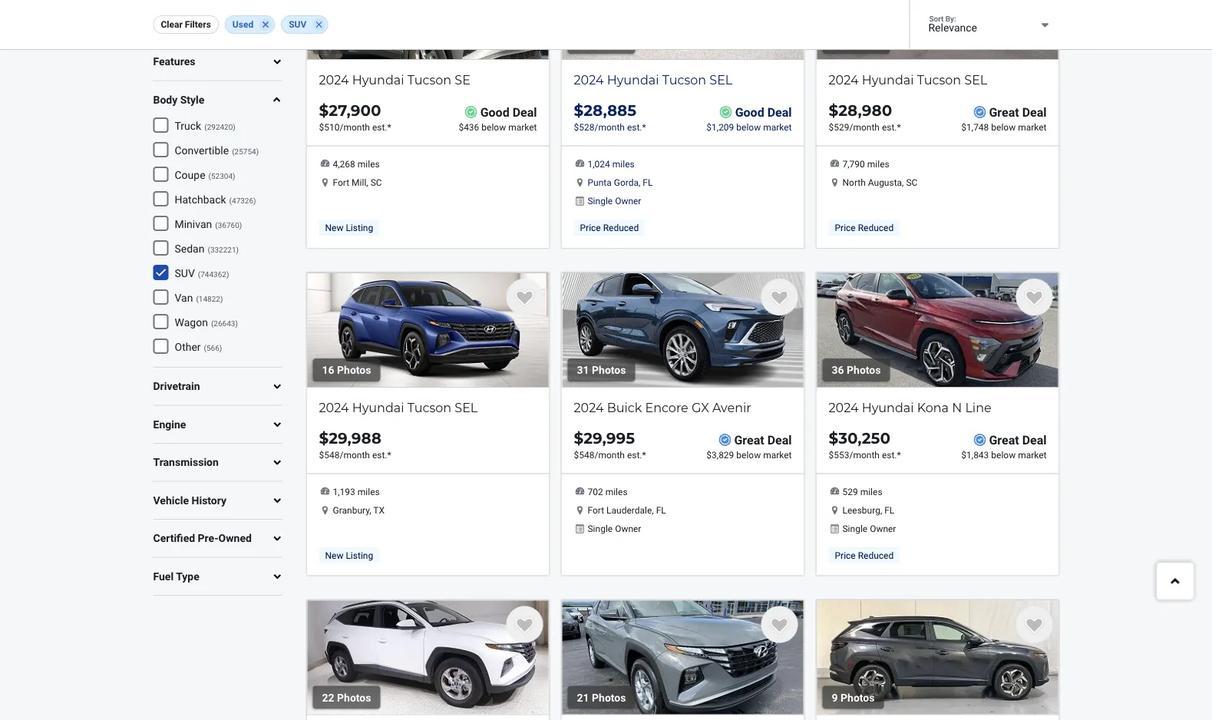 Task type: describe. For each thing, give the bounding box(es) containing it.
clear filters
[[161, 19, 211, 30]]

2024 hyundai tucson image for 9
[[817, 600, 1060, 716]]

2024 for 27,900
[[319, 72, 349, 87]]

transmission
[[153, 456, 219, 469]]

2024 hyundai tucson image for 6
[[307, 0, 550, 60]]

gx
[[692, 400, 710, 415]]

16
[[322, 364, 335, 376]]

tucson for 28,980
[[918, 72, 962, 87]]

single for 30,250
[[843, 523, 868, 534]]

sc for 28,980
[[907, 177, 918, 188]]

7,790 miles
[[843, 159, 890, 170]]

1,193
[[333, 487, 355, 498]]

$1,748
[[962, 122, 990, 132]]

fort lauderdale , fl
[[588, 505, 667, 516]]

miles for 29,995
[[606, 487, 628, 498]]

market for 28,980
[[1019, 122, 1047, 132]]

2024 hyundai kona n line
[[829, 400, 992, 415]]

/month est.* for 29,988
[[340, 450, 391, 460]]

$ 29,995 $ 548 /month est.*
[[574, 429, 647, 460]]

price reduced for 30,250
[[835, 550, 894, 561]]

certified
[[153, 532, 195, 545]]

great for 30,250
[[990, 433, 1020, 447]]

owned
[[219, 532, 252, 545]]

$3,829 below market
[[707, 450, 792, 460]]

fuel type
[[153, 570, 200, 583]]

single for 29,995
[[588, 523, 613, 534]]

deal for 30,250
[[1023, 433, 1047, 447]]

) for other
[[220, 343, 222, 353]]

2024 hyundai tucson image for photos
[[562, 0, 805, 60]]

clear filters button
[[153, 15, 219, 34]]

$ 29,988 $ 548 /month est.*
[[319, 429, 391, 460]]

coupe ( 52304 )
[[175, 169, 235, 181]]

2024 buick encore gx avenir
[[574, 400, 752, 415]]

52304
[[211, 171, 233, 181]]

1,024 miles
[[588, 159, 635, 170]]

punta gorda , fl
[[588, 177, 653, 188]]

truck ( 292420 )
[[175, 120, 236, 132]]

2024 hyundai tucson image for 22
[[307, 600, 550, 716]]

van
[[175, 292, 193, 304]]

photos for 36 photos
[[847, 364, 881, 376]]

below for 28,980
[[992, 122, 1016, 132]]

punta
[[588, 177, 612, 188]]

leesburg , fl
[[843, 505, 895, 516]]

2024 for 28,885
[[574, 72, 604, 87]]

21 photos
[[577, 692, 626, 704]]

) for wagon
[[235, 319, 238, 328]]

convertible
[[175, 144, 229, 157]]

deal for 29,995
[[768, 433, 792, 447]]

market for 27,900
[[509, 122, 537, 132]]

granbury
[[333, 505, 370, 516]]

25754
[[235, 147, 256, 156]]

$1,843
[[962, 450, 990, 460]]

van ( 14822 )
[[175, 292, 223, 304]]

photos for 9 photos
[[841, 692, 875, 704]]

owner for 30,250
[[870, 523, 897, 534]]

2024 for 28,980
[[829, 72, 859, 87]]

2024 hyundai tucson sel for 28,885
[[574, 72, 733, 87]]

photos for 16 photos
[[337, 364, 371, 376]]

price reduced down north
[[835, 223, 894, 233]]

27,900
[[329, 101, 381, 120]]

vehicle
[[153, 494, 189, 507]]

2024 buick encore gx image
[[562, 273, 805, 388]]

6 photos
[[322, 36, 365, 49]]

/month est.* for 29,995
[[595, 450, 647, 460]]

2024 hyundai tucson sel for 28,980
[[829, 72, 988, 87]]

14822
[[199, 294, 220, 304]]

1,193 miles
[[333, 487, 380, 498]]

702 miles
[[588, 487, 628, 498]]

36760
[[218, 221, 239, 230]]

lauderdale
[[607, 505, 652, 516]]

suv for suv ( 744362 )
[[175, 267, 195, 280]]

, for 27,900
[[367, 177, 368, 188]]

fort mill , sc
[[333, 177, 382, 188]]

$1,209 below market
[[707, 122, 792, 132]]

features
[[153, 55, 195, 68]]

fort for 29,995
[[588, 505, 605, 516]]

hyundai for 28,885
[[607, 72, 659, 87]]

type
[[176, 570, 200, 583]]

$1,209
[[707, 122, 735, 132]]

2 horizontal spatial fl
[[885, 505, 895, 516]]

$436 below market
[[459, 122, 537, 132]]

/month est.* for 28,885
[[595, 122, 647, 132]]

hatchback ( 47326 )
[[175, 193, 256, 206]]

miles for 28,885
[[613, 159, 635, 170]]

$1,843 below market
[[962, 450, 1047, 460]]

$ 28,885 $ 528 /month est.*
[[574, 101, 647, 132]]

truck
[[175, 120, 201, 132]]

buick
[[607, 400, 642, 415]]

convertible ( 25754 )
[[175, 144, 259, 157]]

1,024
[[588, 159, 611, 170]]

528
[[579, 122, 595, 132]]

photos for 21 photos
[[592, 692, 626, 704]]

below for 28,885
[[737, 122, 761, 132]]

great deal for 28,980
[[990, 105, 1047, 119]]

sc for 27,900
[[371, 177, 382, 188]]

market for 30,250
[[1019, 450, 1047, 460]]

$ 30,250 $ 553 /month est.*
[[829, 429, 902, 460]]

good deal for 27,900
[[481, 105, 537, 119]]

16 photos
[[322, 364, 371, 376]]

7,790
[[843, 159, 866, 170]]

0 horizontal spatial sel
[[455, 400, 478, 415]]

avenir
[[713, 400, 752, 415]]

leesburg
[[843, 505, 881, 516]]

photos inside button
[[592, 36, 626, 49]]

color
[[153, 17, 179, 30]]

/month est.* for 28,980
[[850, 122, 902, 132]]

4,268 miles
[[333, 159, 380, 170]]

744362
[[201, 270, 227, 279]]

sedan
[[175, 242, 205, 255]]

( for coupe
[[209, 171, 211, 181]]

/month est.* for 30,250
[[850, 450, 902, 460]]

510
[[324, 122, 340, 132]]

$ 27,900 $ 510 /month est.*
[[319, 101, 391, 132]]

1 vertical spatial 529
[[843, 487, 859, 498]]

great deal for 30,250
[[990, 433, 1047, 447]]

566
[[207, 343, 220, 353]]

) for hatchback
[[254, 196, 256, 205]]

26643
[[214, 319, 235, 328]]

encore
[[646, 400, 689, 415]]

great for 28,980
[[990, 105, 1020, 119]]

, for 28,980
[[903, 177, 904, 188]]

31
[[577, 364, 590, 376]]

n
[[953, 400, 963, 415]]



Task type: vqa. For each thing, say whether or not it's contained in the screenshot.
566
yes



Task type: locate. For each thing, give the bounding box(es) containing it.
miles up 'fort lauderdale , fl'
[[606, 487, 628, 498]]

deal up $3,829 below market
[[768, 433, 792, 447]]

529
[[834, 122, 850, 132], [843, 487, 859, 498]]

0 vertical spatial 529
[[834, 122, 850, 132]]

( for van
[[196, 294, 199, 304]]

good deal up $436 below market
[[481, 105, 537, 119]]

2024 hyundai kona image
[[817, 273, 1060, 388]]

2 good from the left
[[736, 105, 765, 119]]

sel for 28,980
[[965, 72, 988, 87]]

2 548 from the left
[[579, 450, 595, 460]]

photos for 31 photos
[[592, 364, 626, 376]]

below for 27,900
[[482, 122, 506, 132]]

1 new listing from the top
[[325, 223, 373, 233]]

0 horizontal spatial good
[[481, 105, 510, 119]]

2024 up 29,988
[[319, 400, 349, 415]]

suv for suv
[[289, 19, 307, 30]]

( for sedan
[[208, 245, 210, 254]]

new listing down fort mill , sc
[[325, 223, 373, 233]]

good up $436 below market
[[481, 105, 510, 119]]

2024 hyundai tucson image for 16
[[307, 273, 550, 388]]

1 horizontal spatial fl
[[656, 505, 667, 516]]

) inside other ( 566 )
[[220, 343, 222, 353]]

owner down leesburg , fl on the right bottom of page
[[870, 523, 897, 534]]

fl right lauderdale
[[656, 505, 667, 516]]

( for convertible
[[232, 147, 235, 156]]

2024 hyundai tucson sel up 28,980
[[829, 72, 988, 87]]

single owner for 28,885
[[588, 196, 642, 206]]

below right $1,748
[[992, 122, 1016, 132]]

( for wagon
[[211, 319, 214, 328]]

47326
[[232, 196, 254, 205]]

1 vertical spatial fort
[[588, 505, 605, 516]]

, for 28,885
[[639, 177, 641, 188]]

( inside other ( 566 )
[[204, 343, 207, 353]]

529 inside $ 28,980 $ 529 /month est.*
[[834, 122, 850, 132]]

sel
[[710, 72, 733, 87], [965, 72, 988, 87], [455, 400, 478, 415]]

new listing for 2024 hyundai tucson se
[[325, 223, 373, 233]]

fuel
[[153, 570, 174, 583]]

fort for 27,900
[[333, 177, 350, 188]]

history
[[192, 494, 227, 507]]

) inside truck ( 292420 )
[[233, 122, 236, 131]]

1 good from the left
[[481, 105, 510, 119]]

market right '$1,209'
[[764, 122, 792, 132]]

/month est.* for 27,900
[[340, 122, 391, 132]]

553
[[834, 450, 850, 460]]

2024 up 27,900
[[319, 72, 349, 87]]

single for 28,885
[[588, 196, 613, 206]]

price reduced down leesburg
[[835, 550, 894, 561]]

great for 29,995
[[735, 433, 765, 447]]

good up $1,209 below market
[[736, 105, 765, 119]]

2024 hyundai tucson image
[[307, 0, 550, 60], [562, 0, 805, 60], [817, 0, 1060, 60], [307, 273, 550, 388], [307, 600, 550, 716], [562, 600, 805, 716], [817, 600, 1060, 716]]

0 horizontal spatial 2024 hyundai tucson sel
[[319, 400, 478, 415]]

( inside wagon ( 26643 )
[[211, 319, 214, 328]]

) inside suv ( 744362 )
[[227, 270, 229, 279]]

/month est.* down 30,250
[[850, 450, 902, 460]]

miles
[[358, 159, 380, 170], [613, 159, 635, 170], [868, 159, 890, 170], [358, 487, 380, 498], [606, 487, 628, 498], [861, 487, 883, 498]]

below right $3,829
[[737, 450, 761, 460]]

wagon
[[175, 316, 208, 329]]

548 down 29,995
[[579, 450, 595, 460]]

great up '$1,843 below market'
[[990, 433, 1020, 447]]

1 sc from the left
[[371, 177, 382, 188]]

1 good deal from the left
[[481, 105, 537, 119]]

$
[[319, 101, 329, 120], [574, 101, 584, 120], [829, 101, 839, 120], [319, 122, 324, 132], [574, 122, 579, 132], [829, 122, 834, 132], [319, 429, 329, 448], [574, 429, 584, 448], [829, 429, 839, 448], [319, 450, 324, 460], [574, 450, 579, 460], [829, 450, 834, 460]]

2024 up 30,250
[[829, 400, 859, 415]]

) for minivan
[[239, 221, 242, 230]]

fl
[[643, 177, 653, 188], [656, 505, 667, 516], [885, 505, 895, 516]]

0 horizontal spatial good deal
[[481, 105, 537, 119]]

/month est.* inside $ 30,250 $ 553 /month est.*
[[850, 450, 902, 460]]

548 inside $ 29,995 $ 548 /month est.*
[[579, 450, 595, 460]]

granbury , tx
[[333, 505, 385, 516]]

photos up 28,885
[[592, 36, 626, 49]]

deal up $1,748 below market
[[1023, 105, 1047, 119]]

hyundai up 27,900
[[352, 72, 404, 87]]

photos
[[331, 36, 365, 49], [592, 36, 626, 49], [337, 364, 371, 376], [592, 364, 626, 376], [847, 364, 881, 376], [337, 692, 371, 704], [592, 692, 626, 704], [841, 692, 875, 704]]

)
[[233, 122, 236, 131], [256, 147, 259, 156], [233, 171, 235, 181], [254, 196, 256, 205], [239, 221, 242, 230], [236, 245, 239, 254], [227, 270, 229, 279], [220, 294, 223, 304], [235, 319, 238, 328], [220, 343, 222, 353]]

fort left 'mill'
[[333, 177, 350, 188]]

( inside convertible ( 25754 )
[[232, 147, 235, 156]]

new listing
[[325, 223, 373, 233], [325, 550, 373, 561]]

/month est.* down 28,980
[[850, 122, 902, 132]]

price reduced for 28,885
[[580, 223, 639, 233]]

clear
[[161, 19, 183, 30]]

suv up "van"
[[175, 267, 195, 280]]

2024 hyundai tucson sel up 28,885
[[574, 72, 733, 87]]

2024 up 28,980
[[829, 72, 859, 87]]

$3,829
[[707, 450, 735, 460]]

tx
[[374, 505, 385, 516]]

engine
[[153, 418, 186, 431]]

pre-
[[198, 532, 219, 545]]

702
[[588, 487, 604, 498]]

1 horizontal spatial 548
[[579, 450, 595, 460]]

hyundai up 28,885
[[607, 72, 659, 87]]

sc right 'mill'
[[371, 177, 382, 188]]

other ( 566 )
[[175, 341, 222, 353]]

market right $1,843
[[1019, 450, 1047, 460]]

fl right leesburg
[[885, 505, 895, 516]]

1 vertical spatial suv
[[175, 267, 195, 280]]

single down 'fort lauderdale , fl'
[[588, 523, 613, 534]]

2024 up 28,885
[[574, 72, 604, 87]]

36 photos
[[832, 364, 881, 376]]

suv
[[289, 19, 307, 30], [175, 267, 195, 280]]

6
[[322, 36, 328, 49]]

$ 28,980 $ 529 /month est.*
[[829, 101, 902, 132]]

kona
[[918, 400, 949, 415]]

548 for 29,988
[[324, 450, 340, 460]]

market right $1,748
[[1019, 122, 1047, 132]]

owner for 28,885
[[615, 196, 642, 206]]

single owner for 29,995
[[588, 523, 642, 534]]

suv button
[[281, 15, 328, 34]]

2024 hyundai tucson se
[[319, 72, 471, 87]]

used button
[[225, 15, 275, 34]]

/month est.* inside $ 29,995 $ 548 /month est.*
[[595, 450, 647, 460]]

fort down 702
[[588, 505, 605, 516]]

( right sedan
[[208, 245, 210, 254]]

new listing for 2024 hyundai tucson sel
[[325, 550, 373, 561]]

miles up 'mill'
[[358, 159, 380, 170]]

2 horizontal spatial 2024 hyundai tucson sel
[[829, 72, 988, 87]]

1 horizontal spatial sc
[[907, 177, 918, 188]]

/month est.* inside $ 28,885 $ 528 /month est.*
[[595, 122, 647, 132]]

30,250
[[839, 429, 891, 448]]

1 horizontal spatial good
[[736, 105, 765, 119]]

certified pre-owned
[[153, 532, 252, 545]]

$1,748 below market
[[962, 122, 1047, 132]]

( inside minivan ( 36760 )
[[215, 221, 218, 230]]

new listing down granbury
[[325, 550, 373, 561]]

) inside van ( 14822 )
[[220, 294, 223, 304]]

) inside wagon ( 26643 )
[[235, 319, 238, 328]]

) for convertible
[[256, 147, 259, 156]]

deal for 27,900
[[513, 105, 537, 119]]

0 horizontal spatial 548
[[324, 450, 340, 460]]

sedan ( 332221 )
[[175, 242, 239, 255]]

below for 30,250
[[992, 450, 1016, 460]]

22 photos
[[322, 692, 371, 704]]

( up van ( 14822 )
[[198, 270, 201, 279]]

$436
[[459, 122, 480, 132]]

548 for 29,995
[[579, 450, 595, 460]]

mill
[[352, 177, 367, 188]]

29,988
[[329, 429, 382, 448]]

/month est.* down 29,988
[[340, 450, 391, 460]]

owner for 29,995
[[615, 523, 642, 534]]

augusta
[[869, 177, 903, 188]]

22
[[322, 692, 335, 704]]

2024 hyundai tucson sel up 29,988
[[319, 400, 478, 415]]

below for 29,995
[[737, 450, 761, 460]]

2 good deal from the left
[[736, 105, 792, 119]]

miles for 28,980
[[868, 159, 890, 170]]

tucson for 27,900
[[408, 72, 452, 87]]

market for 28,885
[[764, 122, 792, 132]]

sc
[[371, 177, 382, 188], [907, 177, 918, 188]]

/month est.* down 29,995
[[595, 450, 647, 460]]

31 photos
[[577, 364, 626, 376]]

/month est.* down 28,885
[[595, 122, 647, 132]]

1 horizontal spatial fort
[[588, 505, 605, 516]]

great deal up '$1,843 below market'
[[990, 433, 1047, 447]]

body
[[153, 93, 178, 106]]

) inside convertible ( 25754 )
[[256, 147, 259, 156]]

0 vertical spatial new listing
[[325, 223, 373, 233]]

photos right 31
[[592, 364, 626, 376]]

gorda
[[614, 177, 639, 188]]

great up $1,748 below market
[[990, 105, 1020, 119]]

deal for 28,885
[[768, 105, 792, 119]]

2024 for 30,250
[[829, 400, 859, 415]]

great deal up $1,748 below market
[[990, 105, 1047, 119]]

( for other
[[204, 343, 207, 353]]

( inside suv ( 744362 )
[[198, 270, 201, 279]]

single owner down 'fort lauderdale , fl'
[[588, 523, 642, 534]]

) inside minivan ( 36760 )
[[239, 221, 242, 230]]

529 up leesburg
[[843, 487, 859, 498]]

owner down lauderdale
[[615, 523, 642, 534]]

deal up $1,209 below market
[[768, 105, 792, 119]]

, for 29,995
[[652, 505, 654, 516]]

market for 29,995
[[764, 450, 792, 460]]

) inside hatchback ( 47326 )
[[254, 196, 256, 205]]

1 horizontal spatial 2024 hyundai tucson sel
[[574, 72, 733, 87]]

548
[[324, 450, 340, 460], [579, 450, 595, 460]]

price reduced down punta
[[580, 223, 639, 233]]

/month est.* inside $ 27,900 $ 510 /month est.*
[[340, 122, 391, 132]]

1 horizontal spatial good deal
[[736, 105, 792, 119]]

( inside coupe ( 52304 )
[[209, 171, 211, 181]]

single owner for 30,250
[[843, 523, 897, 534]]

suv inside button
[[289, 19, 307, 30]]

photos right 6
[[331, 36, 365, 49]]

miles up north augusta , sc
[[868, 159, 890, 170]]

2024 left 'buick'
[[574, 400, 604, 415]]

below right $436
[[482, 122, 506, 132]]

2 new listing from the top
[[325, 550, 373, 561]]

single owner down leesburg , fl on the right bottom of page
[[843, 523, 897, 534]]

( inside truck ( 292420 )
[[204, 122, 207, 131]]

1 horizontal spatial suv
[[289, 19, 307, 30]]

photos right 36
[[847, 364, 881, 376]]

body style
[[153, 93, 205, 106]]

2024
[[319, 72, 349, 87], [574, 72, 604, 87], [829, 72, 859, 87], [319, 400, 349, 415], [574, 400, 604, 415], [829, 400, 859, 415]]

fl right gorda
[[643, 177, 653, 188]]

photos right 22
[[337, 692, 371, 704]]

( for hatchback
[[229, 196, 232, 205]]

sel for 28,885
[[710, 72, 733, 87]]

( inside sedan ( 332221 )
[[208, 245, 210, 254]]

( inside hatchback ( 47326 )
[[229, 196, 232, 205]]

miles up leesburg , fl on the right bottom of page
[[861, 487, 883, 498]]

( right other
[[204, 343, 207, 353]]

( right wagon
[[211, 319, 214, 328]]

0 vertical spatial fort
[[333, 177, 350, 188]]

market right $3,829
[[764, 450, 792, 460]]

2 horizontal spatial sel
[[965, 72, 988, 87]]

0 vertical spatial suv
[[289, 19, 307, 30]]

below right '$1,209'
[[737, 122, 761, 132]]

deal for 28,980
[[1023, 105, 1047, 119]]

below right $1,843
[[992, 450, 1016, 460]]

suv right used "button"
[[289, 19, 307, 30]]

miles up granbury , tx
[[358, 487, 380, 498]]

photos right 21
[[592, 692, 626, 704]]

good deal for 28,885
[[736, 105, 792, 119]]

coupe
[[175, 169, 206, 181]]

miles up gorda
[[613, 159, 635, 170]]

photos right 16
[[337, 364, 371, 376]]

great deal for 29,995
[[735, 433, 792, 447]]

sc right augusta at right top
[[907, 177, 918, 188]]

hatchback
[[175, 193, 226, 206]]

) for coupe
[[233, 171, 235, 181]]

/month est.*
[[340, 122, 391, 132], [595, 122, 647, 132], [850, 122, 902, 132], [340, 450, 391, 460], [595, 450, 647, 460], [850, 450, 902, 460]]

( right "van"
[[196, 294, 199, 304]]

) for van
[[220, 294, 223, 304]]

2 sc from the left
[[907, 177, 918, 188]]

0 horizontal spatial fl
[[643, 177, 653, 188]]

minivan ( 36760 )
[[175, 218, 242, 231]]

deal up $436 below market
[[513, 105, 537, 119]]

photos for 6 photos
[[331, 36, 365, 49]]

single
[[588, 196, 613, 206], [588, 523, 613, 534], [843, 523, 868, 534]]

292420
[[207, 122, 233, 131]]

( for minivan
[[215, 221, 218, 230]]

2024 for 29,995
[[574, 400, 604, 415]]

0 horizontal spatial sc
[[371, 177, 382, 188]]

( right minivan
[[215, 221, 218, 230]]

hyundai up 30,250
[[862, 400, 914, 415]]

north augusta , sc
[[843, 177, 918, 188]]

( inside van ( 14822 )
[[196, 294, 199, 304]]

photos for 22 photos
[[337, 692, 371, 704]]

miles for 30,250
[[861, 487, 883, 498]]

single owner down punta gorda , fl
[[588, 196, 642, 206]]

drivetrain
[[153, 380, 200, 393]]

great deal
[[990, 105, 1047, 119], [735, 433, 792, 447], [990, 433, 1047, 447]]

548 inside $ 29,988 $ 548 /month est.*
[[324, 450, 340, 460]]

fl for 29,995
[[656, 505, 667, 516]]

line
[[966, 400, 992, 415]]

529 miles
[[843, 487, 883, 498]]

good for 27,900
[[481, 105, 510, 119]]

2024 hyundai tucson image for 21
[[562, 600, 805, 716]]

0 horizontal spatial fort
[[333, 177, 350, 188]]

great deal up $3,829 below market
[[735, 433, 792, 447]]

( for truck
[[204, 122, 207, 131]]

( up 36760
[[229, 196, 232, 205]]

/month est.* inside $ 28,980 $ 529 /month est.*
[[850, 122, 902, 132]]

suv ( 744362 )
[[175, 267, 229, 280]]

good for 28,885
[[736, 105, 765, 119]]

market right $436
[[509, 122, 537, 132]]

deal up '$1,843 below market'
[[1023, 433, 1047, 447]]

single down punta
[[588, 196, 613, 206]]

(
[[204, 122, 207, 131], [232, 147, 235, 156], [209, 171, 211, 181], [229, 196, 232, 205], [215, 221, 218, 230], [208, 245, 210, 254], [198, 270, 201, 279], [196, 294, 199, 304], [211, 319, 214, 328], [204, 343, 207, 353]]

0 horizontal spatial suv
[[175, 267, 195, 280]]

photos right 9
[[841, 692, 875, 704]]

1 vertical spatial new listing
[[325, 550, 373, 561]]

) inside sedan ( 332221 )
[[236, 245, 239, 254]]

) for truck
[[233, 122, 236, 131]]

fl for 28,885
[[643, 177, 653, 188]]

548 down 29,988
[[324, 450, 340, 460]]

miles for 27,900
[[358, 159, 380, 170]]

good
[[481, 105, 510, 119], [736, 105, 765, 119]]

1 horizontal spatial sel
[[710, 72, 733, 87]]

hyundai for 30,250
[[862, 400, 914, 415]]

( right coupe
[[209, 171, 211, 181]]

good deal up $1,209 below market
[[736, 105, 792, 119]]

hyundai for 27,900
[[352, 72, 404, 87]]

1 548 from the left
[[324, 450, 340, 460]]

529 down 28,980
[[834, 122, 850, 132]]

hyundai up 28,980
[[862, 72, 914, 87]]

single down leesburg
[[843, 523, 868, 534]]

) for suv
[[227, 270, 229, 279]]

wagon ( 26643 )
[[175, 316, 238, 329]]

filters
[[185, 19, 211, 30]]

( up 52304
[[232, 147, 235, 156]]

owner down gorda
[[615, 196, 642, 206]]

( right truck
[[204, 122, 207, 131]]

great up $3,829 below market
[[735, 433, 765, 447]]

fort
[[333, 177, 350, 188], [588, 505, 605, 516]]

se
[[455, 72, 471, 87]]

) inside coupe ( 52304 )
[[233, 171, 235, 181]]

/month est.* inside $ 29,988 $ 548 /month est.*
[[340, 450, 391, 460]]

/month est.* down 27,900
[[340, 122, 391, 132]]

tucson for 28,885
[[663, 72, 707, 87]]

deal
[[513, 105, 537, 119], [768, 105, 792, 119], [1023, 105, 1047, 119], [768, 433, 792, 447], [1023, 433, 1047, 447]]

21
[[577, 692, 590, 704]]

) for sedan
[[236, 245, 239, 254]]

hyundai up 29,988
[[352, 400, 404, 415]]



